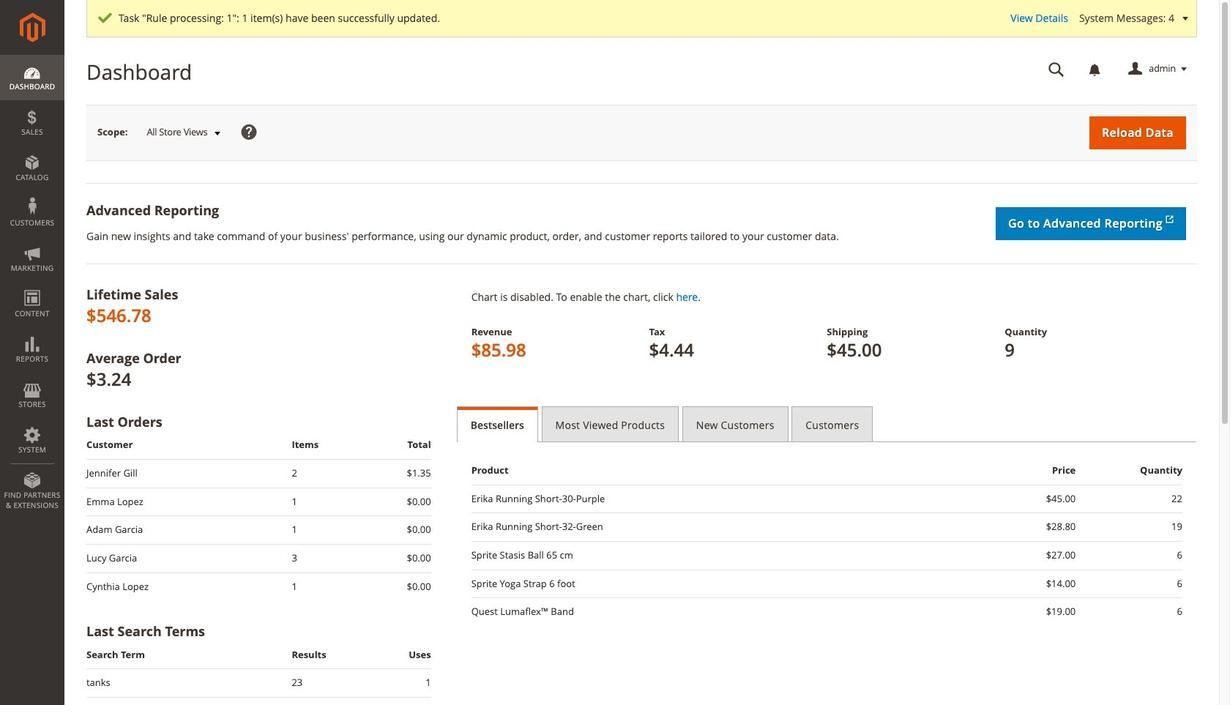 Task type: vqa. For each thing, say whether or not it's contained in the screenshot.
tab list at the bottom of page
yes



Task type: locate. For each thing, give the bounding box(es) containing it.
tab list
[[457, 407, 1198, 443]]

menu bar
[[0, 55, 64, 518]]

None text field
[[1039, 56, 1076, 82]]

magento admin panel image
[[19, 12, 45, 42]]



